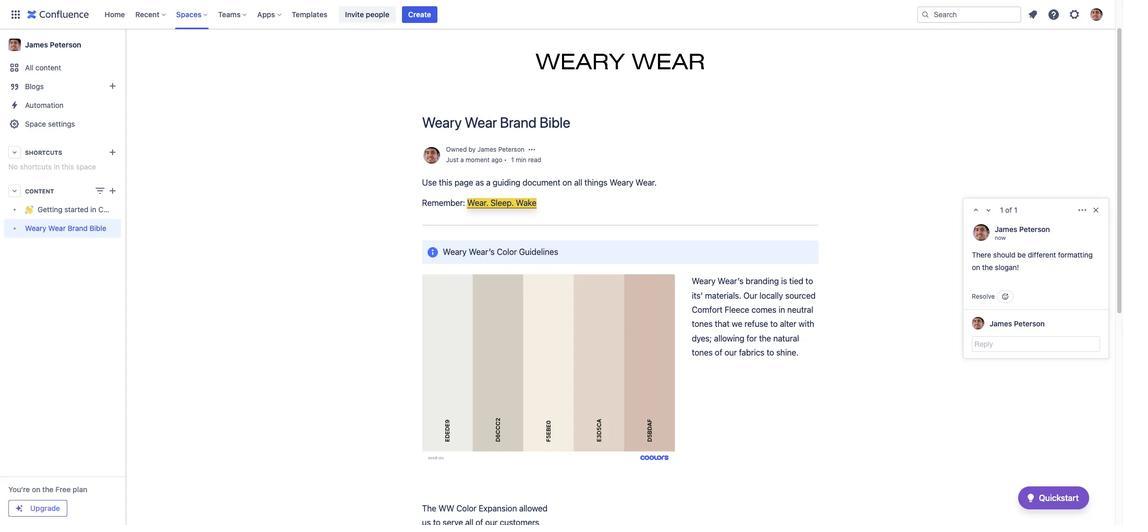 Task type: describe. For each thing, give the bounding box(es) containing it.
james up the moment
[[478, 145, 497, 153]]

no shortcuts in this space
[[8, 162, 96, 171]]

james peterson image inside comment by james peterson comment
[[973, 224, 990, 241]]

create
[[408, 10, 431, 19]]

owned
[[446, 145, 467, 153]]

all content
[[25, 63, 61, 72]]

you're
[[8, 485, 30, 494]]

the inside there should be different formatting on the slogan!
[[982, 263, 993, 272]]

global element
[[6, 0, 917, 29]]

recent
[[135, 10, 159, 19]]

home link
[[101, 6, 128, 23]]

all
[[25, 63, 33, 72]]

shine.
[[776, 348, 799, 357]]

there should be different formatting on the slogan!
[[972, 250, 1095, 272]]

add reaction image
[[1001, 293, 1010, 301]]

locally
[[760, 291, 783, 300]]

apps button
[[254, 6, 286, 23]]

this inside space element
[[62, 162, 74, 171]]

we
[[732, 319, 742, 329]]

settings icon image
[[1069, 8, 1081, 21]]

moment
[[466, 156, 490, 164]]

search image
[[921, 10, 930, 19]]

templates
[[292, 10, 327, 19]]

check image
[[1025, 492, 1037, 504]]

james peterson link inside comment
[[995, 224, 1050, 233]]

there
[[972, 250, 991, 259]]

dyes;
[[692, 334, 712, 343]]

our inside weary wear's branding is tied to its' materials. our locally sourced comfort fleece comes in neutral tones that we refuse to alter with dyes; allowing for the natural tones of our fabrics to shine.
[[725, 348, 737, 357]]

help icon image
[[1048, 8, 1060, 21]]

wear's for color
[[469, 247, 495, 256]]

sleep.
[[491, 198, 514, 208]]

1 horizontal spatial this
[[439, 178, 453, 187]]

templates link
[[289, 6, 331, 23]]

blogs link
[[4, 77, 121, 96]]

to left alter
[[770, 319, 778, 329]]

0 vertical spatial bible
[[540, 114, 570, 131]]

create a blog image
[[106, 80, 119, 92]]

shortcuts button
[[4, 143, 121, 162]]

weary inside weary wear brand bible link
[[25, 224, 46, 233]]

2 horizontal spatial of
[[1005, 205, 1012, 214]]

the inside weary wear's branding is tied to its' materials. our locally sourced comfort fleece comes in neutral tones that we refuse to alter with dyes; allowing for the natural tones of our fabrics to shine.
[[759, 334, 771, 343]]

james inside space element
[[25, 40, 48, 49]]

1 horizontal spatial weary wear brand bible
[[422, 114, 570, 131]]

create link
[[402, 6, 437, 23]]

expansion
[[479, 504, 517, 513]]

getting started in confluence
[[38, 205, 137, 214]]

of inside weary wear's branding is tied to its' materials. our locally sourced comfort fleece comes in neutral tones that we refuse to alter with dyes; allowing for the natural tones of our fabrics to shine.
[[715, 348, 722, 357]]

collapse sidebar image
[[114, 34, 137, 55]]

comfort
[[692, 305, 723, 314]]

2 vertical spatial james peterson
[[990, 319, 1045, 328]]

peterson inside comment
[[1019, 224, 1050, 233]]

add shortcut image
[[106, 146, 119, 159]]

spaces
[[176, 10, 201, 19]]

next comment image
[[982, 204, 995, 216]]

james peterson link up reply field
[[990, 319, 1045, 328]]

color for expansion
[[457, 504, 477, 513]]

read
[[528, 156, 541, 164]]

branding
[[746, 276, 779, 286]]

you're on the free plan
[[8, 485, 87, 494]]

james peterson inside space element
[[25, 40, 81, 49]]

weary right things
[[610, 178, 634, 187]]

just
[[446, 156, 459, 164]]

previous comment image
[[970, 204, 982, 216]]

use
[[422, 178, 437, 187]]

weary wear brand bible link
[[4, 219, 121, 238]]

1 of 1
[[1000, 205, 1018, 214]]

natural
[[773, 334, 799, 343]]

weary up owned
[[422, 114, 462, 131]]

confluence
[[98, 205, 137, 214]]

invite
[[345, 10, 364, 19]]

1 min read
[[511, 156, 541, 164]]

serve
[[443, 518, 463, 525]]

should
[[993, 250, 1016, 259]]

allowed
[[519, 504, 548, 513]]

fleece
[[725, 305, 749, 314]]

2 horizontal spatial 1
[[1014, 205, 1018, 214]]

premium image
[[15, 504, 23, 513]]

getting
[[38, 205, 62, 214]]

resolve
[[972, 293, 995, 301]]

home
[[105, 10, 125, 19]]

manage page ownership image
[[528, 146, 536, 154]]

1 for 1 of 1
[[1000, 205, 1004, 214]]

free
[[55, 485, 71, 494]]

page
[[455, 178, 473, 187]]

sourced
[[785, 291, 816, 300]]

with
[[799, 319, 814, 329]]

1 for 1 min read
[[511, 156, 514, 164]]

blogs
[[25, 82, 44, 91]]

1 tones from the top
[[692, 319, 713, 329]]

in for started
[[90, 205, 96, 214]]

tied
[[789, 276, 804, 286]]

ago
[[491, 156, 502, 164]]

us
[[422, 518, 431, 525]]

now
[[995, 234, 1006, 241]]

content
[[25, 187, 54, 194]]

change view image
[[94, 185, 106, 197]]

of inside the ww color expansion allowed us to serve all of our customer
[[476, 518, 483, 525]]

to right tied
[[806, 276, 813, 286]]

in for shortcuts
[[54, 162, 60, 171]]

getting started in confluence link
[[4, 200, 137, 219]]

peterson up min at the top of page
[[498, 145, 525, 153]]

all for on
[[574, 178, 582, 187]]

its'
[[692, 291, 703, 300]]



Task type: vqa. For each thing, say whether or not it's contained in the screenshot.
shortcuts
yes



Task type: locate. For each thing, give the bounding box(es) containing it.
that
[[715, 319, 730, 329]]

to right us
[[433, 518, 441, 525]]

1 vertical spatial wear's
[[718, 276, 744, 286]]

all for serve
[[465, 518, 474, 525]]

james peterson image left just
[[423, 147, 440, 164]]

fabrics
[[739, 348, 765, 357]]

1 vertical spatial all
[[465, 518, 474, 525]]

to inside the ww color expansion allowed us to serve all of our customer
[[433, 518, 441, 525]]

upgrade button
[[9, 501, 67, 516]]

in inside weary wear's branding is tied to its' materials. our locally sourced comfort fleece comes in neutral tones that we refuse to alter with dyes; allowing for the natural tones of our fabrics to shine.
[[779, 305, 785, 314]]

in inside "link"
[[90, 205, 96, 214]]

1 vertical spatial brand
[[68, 224, 88, 233]]

our down expansion
[[485, 518, 498, 525]]

banner containing home
[[0, 0, 1115, 29]]

allowing
[[714, 334, 745, 343]]

peterson up different
[[1019, 224, 1050, 233]]

the inside space element
[[42, 485, 54, 494]]

1 horizontal spatial on
[[563, 178, 572, 187]]

of down expansion
[[476, 518, 483, 525]]

0 horizontal spatial color
[[457, 504, 477, 513]]

0 vertical spatial this
[[62, 162, 74, 171]]

james peterson link up ago at the top left of the page
[[478, 145, 525, 153]]

weary inside weary wear's branding is tied to its' materials. our locally sourced comfort fleece comes in neutral tones that we refuse to alter with dyes; allowing for the natural tones of our fabrics to shine.
[[692, 276, 716, 286]]

0 vertical spatial on
[[563, 178, 572, 187]]

notification icon image
[[1027, 8, 1039, 21]]

bible
[[540, 114, 570, 131], [90, 224, 106, 233]]

0 vertical spatial all
[[574, 178, 582, 187]]

weary wear brand bible up owned by james peterson
[[422, 114, 570, 131]]

0 vertical spatial a
[[460, 156, 464, 164]]

all
[[574, 178, 582, 187], [465, 518, 474, 525]]

Search field
[[917, 6, 1022, 23]]

1 vertical spatial wear.
[[467, 198, 489, 208]]

1 vertical spatial wear
[[48, 224, 66, 233]]

1 horizontal spatial the
[[759, 334, 771, 343]]

is
[[781, 276, 787, 286]]

0 horizontal spatial the
[[42, 485, 54, 494]]

space
[[76, 162, 96, 171]]

weary wear's color guidelines
[[443, 247, 558, 256]]

james up all content
[[25, 40, 48, 49]]

2 tones from the top
[[692, 348, 713, 357]]

0 horizontal spatial on
[[32, 485, 40, 494]]

0 horizontal spatial all
[[465, 518, 474, 525]]

spaces button
[[173, 6, 212, 23]]

weary wear brand bible inside tree
[[25, 224, 106, 233]]

the ww color expansion allowed us to serve all of our customer
[[422, 504, 550, 525]]

james peterson image
[[423, 147, 440, 164], [973, 224, 990, 241], [972, 317, 985, 330]]

a right just
[[460, 156, 464, 164]]

0 horizontal spatial our
[[485, 518, 498, 525]]

brand up manage page ownership image
[[500, 114, 537, 131]]

materials.
[[705, 291, 741, 300]]

things
[[585, 178, 608, 187]]

wear down getting
[[48, 224, 66, 233]]

be
[[1018, 250, 1026, 259]]

tones down dyes; at the right bottom of page
[[692, 348, 713, 357]]

2 vertical spatial the
[[42, 485, 54, 494]]

wear up owned by james peterson
[[465, 114, 497, 131]]

0 vertical spatial brand
[[500, 114, 537, 131]]

james peterson image down resolve button
[[972, 317, 985, 330]]

0 vertical spatial wear.
[[636, 178, 657, 187]]

close comment sidebar image
[[1092, 206, 1100, 214]]

recent button
[[132, 6, 170, 23]]

slogan!
[[995, 263, 1019, 272]]

to left 'shine.'
[[767, 348, 774, 357]]

0 horizontal spatial in
[[54, 162, 60, 171]]

bible inside tree
[[90, 224, 106, 233]]

guiding
[[493, 178, 520, 187]]

1 vertical spatial tones
[[692, 348, 713, 357]]

automation
[[25, 101, 64, 110]]

for
[[747, 334, 757, 343]]

0 vertical spatial the
[[982, 263, 993, 272]]

weary down getting
[[25, 224, 46, 233]]

wear
[[465, 114, 497, 131], [48, 224, 66, 233]]

1 vertical spatial bible
[[90, 224, 106, 233]]

james peterson inside comment
[[995, 224, 1050, 233]]

resolve button
[[972, 293, 995, 301]]

0 horizontal spatial of
[[476, 518, 483, 525]]

started
[[64, 205, 88, 214]]

james peterson link up all content link on the left top of page
[[4, 34, 121, 55]]

all right serve
[[465, 518, 474, 525]]

2 vertical spatial of
[[476, 518, 483, 525]]

tree
[[4, 200, 137, 238]]

james peterson link
[[4, 34, 121, 55], [478, 145, 525, 153], [995, 224, 1050, 233], [990, 319, 1045, 328]]

shortcuts
[[20, 162, 52, 171]]

tree containing getting started in confluence
[[4, 200, 137, 238]]

this down the shortcuts dropdown button
[[62, 162, 74, 171]]

overflow menu icon image
[[1077, 205, 1088, 215]]

people
[[366, 10, 389, 19]]

peterson inside space element
[[50, 40, 81, 49]]

weary up the its'
[[692, 276, 716, 286]]

of
[[1005, 205, 1012, 214], [715, 348, 722, 357], [476, 518, 483, 525]]

quickstart
[[1039, 493, 1079, 503]]

james peterson down 1 of 1
[[995, 224, 1050, 233]]

1 horizontal spatial brand
[[500, 114, 537, 131]]

1 horizontal spatial bible
[[540, 114, 570, 131]]

copy link to comment image
[[1005, 233, 1013, 242]]

0 horizontal spatial weary wear brand bible
[[25, 224, 106, 233]]

owned by james peterson
[[446, 145, 525, 153]]

teams button
[[215, 6, 251, 23]]

by
[[469, 145, 476, 153]]

james
[[25, 40, 48, 49], [478, 145, 497, 153], [995, 224, 1017, 233], [990, 319, 1012, 328]]

wear inside tree
[[48, 224, 66, 233]]

peterson up all content link on the left top of page
[[50, 40, 81, 49]]

settings
[[48, 119, 75, 128]]

wear's down remember: wear. sleep. wake
[[469, 247, 495, 256]]

all inside the ww color expansion allowed us to serve all of our customer
[[465, 518, 474, 525]]

confluence image
[[27, 8, 89, 21], [27, 8, 89, 21]]

remember: wear. sleep. wake
[[422, 198, 537, 208]]

brand down started
[[68, 224, 88, 233]]

weary
[[422, 114, 462, 131], [610, 178, 634, 187], [25, 224, 46, 233], [443, 247, 467, 256], [692, 276, 716, 286]]

1 vertical spatial of
[[715, 348, 722, 357]]

1 horizontal spatial 1
[[1000, 205, 1004, 214]]

peterson
[[50, 40, 81, 49], [498, 145, 525, 153], [1019, 224, 1050, 233], [1014, 319, 1045, 328]]

james peterson up reply field
[[990, 319, 1045, 328]]

1 vertical spatial a
[[486, 178, 491, 187]]

0 vertical spatial tones
[[692, 319, 713, 329]]

1 vertical spatial the
[[759, 334, 771, 343]]

in
[[54, 162, 60, 171], [90, 205, 96, 214], [779, 305, 785, 314]]

of right next comment image
[[1005, 205, 1012, 214]]

1 vertical spatial weary wear brand bible
[[25, 224, 106, 233]]

james peterson image left now
[[973, 224, 990, 241]]

0 vertical spatial james peterson
[[25, 40, 81, 49]]

upgrade
[[30, 504, 60, 513]]

alter
[[780, 319, 797, 329]]

wake
[[516, 198, 537, 208]]

panel info image
[[426, 246, 439, 259]]

color
[[497, 247, 517, 256], [457, 504, 477, 513]]

james down add reaction image
[[990, 319, 1012, 328]]

0 horizontal spatial 1
[[511, 156, 514, 164]]

the down there
[[982, 263, 993, 272]]

0 vertical spatial our
[[725, 348, 737, 357]]

the left free on the left bottom of the page
[[42, 485, 54, 494]]

in down the shortcuts dropdown button
[[54, 162, 60, 171]]

2 vertical spatial james peterson image
[[972, 317, 985, 330]]

shortcuts
[[25, 149, 62, 156]]

bible down getting started in confluence
[[90, 224, 106, 233]]

on inside there should be different formatting on the slogan!
[[972, 263, 980, 272]]

wear's
[[469, 247, 495, 256], [718, 276, 744, 286]]

0 vertical spatial wear
[[465, 114, 497, 131]]

1 vertical spatial in
[[90, 205, 96, 214]]

1 vertical spatial on
[[972, 263, 980, 272]]

on down there
[[972, 263, 980, 272]]

Reply field
[[972, 336, 1100, 352]]

color left guidelines
[[497, 247, 517, 256]]

banner
[[0, 0, 1115, 29]]

in up alter
[[779, 305, 785, 314]]

remember:
[[422, 198, 465, 208]]

as
[[476, 178, 484, 187]]

tree inside space element
[[4, 200, 137, 238]]

space
[[25, 119, 46, 128]]

apps
[[257, 10, 275, 19]]

james up now
[[995, 224, 1017, 233]]

on inside space element
[[32, 485, 40, 494]]

0 horizontal spatial wear's
[[469, 247, 495, 256]]

1 vertical spatial james peterson image
[[973, 224, 990, 241]]

1 horizontal spatial in
[[90, 205, 96, 214]]

space settings
[[25, 119, 75, 128]]

ww
[[439, 504, 454, 513]]

0 horizontal spatial this
[[62, 162, 74, 171]]

different
[[1028, 250, 1056, 259]]

color up serve
[[457, 504, 477, 513]]

james inside comment by james peterson comment
[[995, 224, 1017, 233]]

1 horizontal spatial of
[[715, 348, 722, 357]]

on
[[563, 178, 572, 187], [972, 263, 980, 272], [32, 485, 40, 494]]

0 vertical spatial in
[[54, 162, 60, 171]]

0 horizontal spatial wear.
[[467, 198, 489, 208]]

wear. down as
[[467, 198, 489, 208]]

weary wear brand bible
[[422, 114, 570, 131], [25, 224, 106, 233]]

0 horizontal spatial wear
[[48, 224, 66, 233]]

1 horizontal spatial our
[[725, 348, 737, 357]]

0 vertical spatial weary wear brand bible
[[422, 114, 570, 131]]

use this page as a guiding document on all things weary wear.
[[422, 178, 659, 187]]

comment by james peterson comment
[[964, 204, 1109, 309]]

0 vertical spatial color
[[497, 247, 517, 256]]

0 vertical spatial wear's
[[469, 247, 495, 256]]

your profile and preferences image
[[1090, 8, 1103, 21]]

weary right the panel info image
[[443, 247, 467, 256]]

wear.
[[636, 178, 657, 187], [467, 198, 489, 208]]

wear's for branding
[[718, 276, 744, 286]]

wear. right things
[[636, 178, 657, 187]]

james peterson up content
[[25, 40, 81, 49]]

1 horizontal spatial wear.
[[636, 178, 657, 187]]

on right you're
[[32, 485, 40, 494]]

peterson up reply field
[[1014, 319, 1045, 328]]

0 horizontal spatial bible
[[90, 224, 106, 233]]

all left things
[[574, 178, 582, 187]]

our inside the ww color expansion allowed us to serve all of our customer
[[485, 518, 498, 525]]

1 horizontal spatial a
[[486, 178, 491, 187]]

plan
[[73, 485, 87, 494]]

0 horizontal spatial a
[[460, 156, 464, 164]]

1 horizontal spatial all
[[574, 178, 582, 187]]

invite people button
[[339, 6, 396, 23]]

1 horizontal spatial color
[[497, 247, 517, 256]]

tones up dyes; at the right bottom of page
[[692, 319, 713, 329]]

of down allowing
[[715, 348, 722, 357]]

to
[[806, 276, 813, 286], [770, 319, 778, 329], [767, 348, 774, 357], [433, 518, 441, 525]]

teams
[[218, 10, 241, 19]]

formatting
[[1058, 250, 1093, 259]]

color inside the ww color expansion allowed us to serve all of our customer
[[457, 504, 477, 513]]

james peterson link down 1 of 1
[[995, 224, 1050, 233]]

quickstart button
[[1018, 487, 1089, 509]]

space settings link
[[4, 115, 121, 133]]

the right the for
[[759, 334, 771, 343]]

2 horizontal spatial the
[[982, 263, 993, 272]]

1 vertical spatial color
[[457, 504, 477, 513]]

this right use
[[439, 178, 453, 187]]

2 vertical spatial on
[[32, 485, 40, 494]]

guidelines
[[519, 247, 558, 256]]

a
[[460, 156, 464, 164], [486, 178, 491, 187]]

appswitcher icon image
[[9, 8, 22, 21]]

0 vertical spatial of
[[1005, 205, 1012, 214]]

wear's inside weary wear's branding is tied to its' materials. our locally sourced comfort fleece comes in neutral tones that we refuse to alter with dyes; allowing for the natural tones of our fabrics to shine.
[[718, 276, 744, 286]]

content button
[[4, 181, 121, 200]]

2 vertical spatial in
[[779, 305, 785, 314]]

brand inside weary wear brand bible link
[[68, 224, 88, 233]]

weary wear brand bible down getting started in confluence "link"
[[25, 224, 106, 233]]

2 horizontal spatial on
[[972, 263, 980, 272]]

2 horizontal spatial in
[[779, 305, 785, 314]]

1 vertical spatial this
[[439, 178, 453, 187]]

automation link
[[4, 96, 121, 115]]

our down allowing
[[725, 348, 737, 357]]

on right document
[[563, 178, 572, 187]]

min
[[516, 156, 526, 164]]

content
[[35, 63, 61, 72]]

1 vertical spatial james peterson
[[995, 224, 1050, 233]]

color for guidelines
[[497, 247, 517, 256]]

in right started
[[90, 205, 96, 214]]

our
[[725, 348, 737, 357], [485, 518, 498, 525]]

0 horizontal spatial brand
[[68, 224, 88, 233]]

just a moment ago
[[446, 156, 502, 164]]

wear's up "materials."
[[718, 276, 744, 286]]

bible up read
[[540, 114, 570, 131]]

a right as
[[486, 178, 491, 187]]

1 horizontal spatial wear's
[[718, 276, 744, 286]]

1 vertical spatial our
[[485, 518, 498, 525]]

the
[[422, 504, 436, 513]]

comes
[[752, 305, 777, 314]]

0 vertical spatial james peterson image
[[423, 147, 440, 164]]

space element
[[0, 29, 137, 525]]

1 horizontal spatial wear
[[465, 114, 497, 131]]

document
[[523, 178, 561, 187]]

invite people
[[345, 10, 389, 19]]

create a page image
[[106, 185, 119, 197]]



